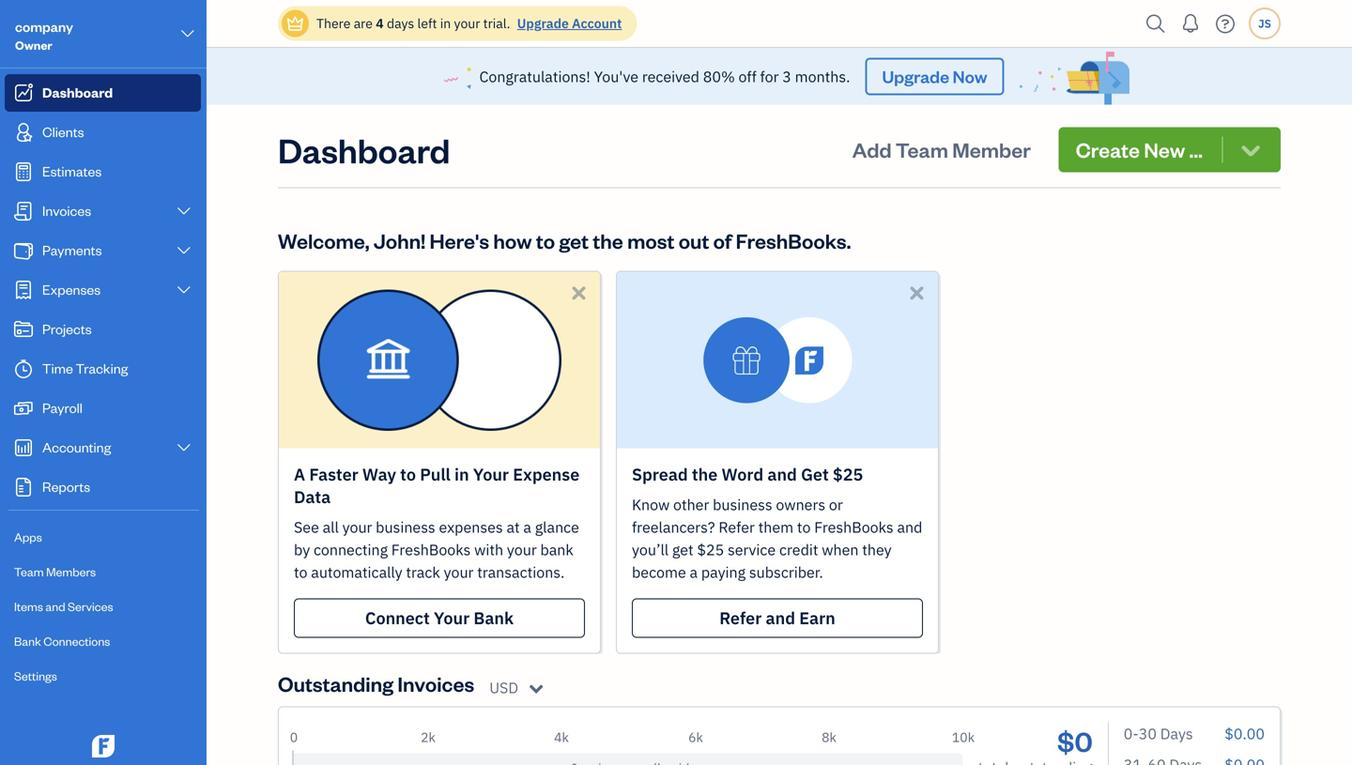 Task type: describe. For each thing, give the bounding box(es) containing it.
pull
[[420, 464, 451, 486]]

items
[[14, 599, 43, 614]]

other
[[674, 495, 710, 515]]

outstanding invoices
[[278, 671, 475, 698]]

business inside spread the word and get $25 know other business owners or freelancers? refer them to freshbooks and you'll get $25 service credit when they become a paying subscriber.
[[713, 495, 773, 515]]

john!
[[374, 228, 426, 254]]

when
[[822, 540, 859, 560]]

team members
[[14, 564, 96, 580]]

months.
[[795, 67, 851, 86]]

invoices inside main element
[[42, 201, 91, 219]]

create new …
[[1076, 136, 1203, 163]]

6k
[[689, 729, 703, 747]]

left
[[418, 15, 437, 32]]

by
[[294, 540, 310, 560]]

settings link
[[5, 660, 201, 693]]

expense
[[513, 464, 580, 486]]

1 vertical spatial invoices
[[398, 671, 475, 698]]

way
[[363, 464, 396, 486]]

reports link
[[5, 469, 201, 506]]

expenses
[[42, 280, 101, 298]]

project image
[[12, 320, 35, 339]]

connecting
[[314, 540, 388, 560]]

report image
[[12, 478, 35, 497]]

4
[[376, 15, 384, 32]]

dashboard inside main element
[[42, 83, 113, 101]]

upgrade inside upgrade now link
[[882, 65, 950, 87]]

the inside spread the word and get $25 know other business owners or freelancers? refer them to freshbooks and you'll get $25 service credit when they become a paying subscriber.
[[692, 464, 718, 486]]

expense image
[[12, 281, 35, 300]]

to right how at left
[[536, 228, 555, 254]]

1 vertical spatial your
[[434, 608, 470, 630]]

freshbooks inside spread the word and get $25 know other business owners or freelancers? refer them to freshbooks and you'll get $25 service credit when they become a paying subscriber.
[[815, 518, 894, 538]]

and inside "link"
[[45, 599, 65, 614]]

clients link
[[5, 114, 201, 151]]

4k
[[554, 729, 569, 747]]

connect your bank link
[[294, 599, 585, 639]]

a inside a faster way to pull in your expense data see all your business expenses at a glance by connecting freshbooks with your bank to automatically track your transactions.
[[524, 518, 532, 538]]

…
[[1190, 136, 1203, 163]]

all
[[323, 518, 339, 538]]

connections
[[43, 634, 110, 649]]

refer inside spread the word and get $25 know other business owners or freelancers? refer them to freshbooks and you'll get $25 service credit when they become a paying subscriber.
[[719, 518, 755, 538]]

chart image
[[12, 439, 35, 457]]

how
[[493, 228, 532, 254]]

company
[[15, 17, 73, 35]]

notifications image
[[1176, 5, 1206, 42]]

you've
[[594, 67, 639, 86]]

become
[[632, 563, 686, 583]]

at
[[507, 518, 520, 538]]

estimate image
[[12, 163, 35, 181]]

for
[[760, 67, 779, 86]]

estimates
[[42, 162, 102, 180]]

freshbooks image
[[88, 736, 118, 758]]

a
[[294, 464, 305, 486]]

now
[[953, 65, 988, 87]]

your inside a faster way to pull in your expense data see all your business expenses at a glance by connecting freshbooks with your bank to automatically track your transactions.
[[473, 464, 509, 486]]

30
[[1139, 724, 1157, 744]]

payroll link
[[5, 390, 201, 427]]

new
[[1144, 136, 1186, 163]]

2k
[[421, 729, 436, 747]]

add team member
[[853, 136, 1031, 163]]

projects link
[[5, 311, 201, 349]]

spread the word and get $25 know other business owners or freelancers? refer them to freshbooks and you'll get $25 service credit when they become a paying subscriber.
[[632, 464, 923, 583]]

expenses link
[[5, 271, 201, 309]]

time tracking link
[[5, 350, 201, 388]]

welcome, john! here's how to get the most out of freshbooks.
[[278, 228, 852, 254]]

refer and earn
[[720, 608, 836, 630]]

time
[[42, 359, 73, 377]]

owner
[[15, 37, 52, 53]]

member
[[953, 136, 1031, 163]]

days
[[387, 15, 414, 32]]

accounting link
[[5, 429, 201, 467]]

a inside spread the word and get $25 know other business owners or freelancers? refer them to freshbooks and you'll get $25 service credit when they become a paying subscriber.
[[690, 563, 698, 583]]

earn
[[800, 608, 836, 630]]

your up connecting
[[342, 518, 372, 538]]

dashboard link
[[5, 74, 201, 112]]

8k
[[822, 729, 837, 747]]

projects
[[42, 320, 92, 338]]

time tracking
[[42, 359, 128, 377]]

your up transactions.
[[507, 540, 537, 560]]

create
[[1076, 136, 1140, 163]]

add
[[853, 136, 892, 163]]

paying
[[702, 563, 746, 583]]

Currency field
[[490, 677, 552, 700]]

freshbooks.
[[736, 228, 852, 254]]

company owner
[[15, 17, 73, 53]]

0-
[[1124, 724, 1139, 744]]

them
[[759, 518, 794, 538]]

freshbooks inside a faster way to pull in your expense data see all your business expenses at a glance by connecting freshbooks with your bank to automatically track your transactions.
[[392, 540, 471, 560]]

reports
[[42, 478, 90, 496]]

refer inside 'link'
[[720, 608, 762, 630]]

service
[[728, 540, 776, 560]]

estimates link
[[5, 153, 201, 191]]

0
[[290, 729, 298, 747]]

accounting
[[42, 438, 111, 456]]

trial.
[[483, 15, 511, 32]]

dismiss image for a faster way to pull in your expense data
[[568, 282, 590, 304]]

1 vertical spatial $25
[[697, 540, 724, 560]]

see
[[294, 518, 319, 538]]



Task type: vqa. For each thing, say whether or not it's contained in the screenshot.
the topmost regions.
no



Task type: locate. For each thing, give the bounding box(es) containing it.
payroll
[[42, 399, 83, 417]]

business up track
[[376, 518, 436, 538]]

bank
[[474, 608, 514, 630], [14, 634, 41, 649]]

there
[[317, 15, 351, 32]]

1 vertical spatial dashboard
[[278, 127, 450, 172]]

1 vertical spatial a
[[690, 563, 698, 583]]

connect your bank
[[365, 608, 514, 630]]

payment image
[[12, 241, 35, 260]]

upgrade now link
[[866, 58, 1005, 95]]

team right add
[[896, 136, 949, 163]]

1 vertical spatial bank
[[14, 634, 41, 649]]

1 vertical spatial business
[[376, 518, 436, 538]]

freshbooks up when
[[815, 518, 894, 538]]

create new … button
[[1059, 127, 1281, 173]]

received
[[642, 67, 700, 86]]

3
[[783, 67, 792, 86]]

your left trial.
[[454, 15, 480, 32]]

get down freelancers?
[[672, 540, 694, 560]]

know
[[632, 495, 670, 515]]

account
[[572, 15, 622, 32]]

invoices link
[[5, 193, 201, 230]]

invoices down estimates in the left top of the page
[[42, 201, 91, 219]]

0 horizontal spatial your
[[434, 608, 470, 630]]

tracking
[[76, 359, 128, 377]]

$0 link
[[1058, 724, 1093, 759]]

0 vertical spatial in
[[440, 15, 451, 32]]

business inside a faster way to pull in your expense data see all your business expenses at a glance by connecting freshbooks with your bank to automatically track your transactions.
[[376, 518, 436, 538]]

client image
[[12, 123, 35, 142]]

word
[[722, 464, 764, 486]]

0 vertical spatial bank
[[474, 608, 514, 630]]

0 vertical spatial $25
[[833, 464, 864, 486]]

0-30 days
[[1124, 724, 1194, 744]]

1 horizontal spatial the
[[692, 464, 718, 486]]

to inside spread the word and get $25 know other business owners or freelancers? refer them to freshbooks and you'll get $25 service credit when they become a paying subscriber.
[[797, 518, 811, 538]]

team members link
[[5, 556, 201, 589]]

in right pull
[[455, 464, 469, 486]]

chevrondown image
[[1238, 137, 1264, 163]]

0 vertical spatial invoices
[[42, 201, 91, 219]]

refer up service
[[719, 518, 755, 538]]

js button
[[1249, 8, 1281, 39]]

1 vertical spatial get
[[672, 540, 694, 560]]

get inside spread the word and get $25 know other business owners or freelancers? refer them to freshbooks and you'll get $25 service credit when they become a paying subscriber.
[[672, 540, 694, 560]]

days
[[1161, 724, 1194, 744]]

freelancers?
[[632, 518, 715, 538]]

get
[[801, 464, 829, 486]]

bank connections
[[14, 634, 110, 649]]

to left pull
[[400, 464, 416, 486]]

upgrade account link
[[514, 15, 622, 32]]

freshbooks
[[815, 518, 894, 538], [392, 540, 471, 560]]

invoice image
[[12, 202, 35, 221]]

0 vertical spatial refer
[[719, 518, 755, 538]]

0 horizontal spatial dashboard
[[42, 83, 113, 101]]

chevron large down image for payments
[[175, 243, 193, 258]]

chevron large down image
[[179, 23, 196, 45], [175, 204, 193, 219], [175, 243, 193, 258], [175, 441, 193, 456]]

timer image
[[12, 360, 35, 379]]

0 horizontal spatial invoices
[[42, 201, 91, 219]]

0 horizontal spatial $25
[[697, 540, 724, 560]]

0 vertical spatial dashboard
[[42, 83, 113, 101]]

faster
[[309, 464, 359, 486]]

a faster way to pull in your expense data see all your business expenses at a glance by connecting freshbooks with your bank to automatically track your transactions.
[[294, 464, 580, 583]]

1 horizontal spatial upgrade
[[882, 65, 950, 87]]

1 horizontal spatial freshbooks
[[815, 518, 894, 538]]

dismiss image
[[568, 282, 590, 304], [907, 282, 928, 304]]

1 vertical spatial freshbooks
[[392, 540, 471, 560]]

0 vertical spatial your
[[473, 464, 509, 486]]

chevron large down image for accounting
[[175, 441, 193, 456]]

refer down paying
[[720, 608, 762, 630]]

search image
[[1141, 10, 1171, 38]]

apps link
[[5, 521, 201, 554]]

bank down 'items'
[[14, 634, 41, 649]]

bank down transactions.
[[474, 608, 514, 630]]

chevron large down image
[[175, 283, 193, 298]]

connect
[[365, 608, 430, 630]]

0 horizontal spatial get
[[559, 228, 589, 254]]

0 horizontal spatial team
[[14, 564, 44, 580]]

1 horizontal spatial a
[[690, 563, 698, 583]]

1 vertical spatial the
[[692, 464, 718, 486]]

or
[[829, 495, 843, 515]]

the left most
[[593, 228, 624, 254]]

items and services
[[14, 599, 113, 614]]

$0
[[1058, 724, 1093, 759]]

0 vertical spatial upgrade
[[517, 15, 569, 32]]

a left paying
[[690, 563, 698, 583]]

business
[[713, 495, 773, 515], [376, 518, 436, 538]]

1 dismiss image from the left
[[568, 282, 590, 304]]

payments link
[[5, 232, 201, 270]]

1 vertical spatial in
[[455, 464, 469, 486]]

0 vertical spatial the
[[593, 228, 624, 254]]

upgrade right trial.
[[517, 15, 569, 32]]

chevron large down image for invoices
[[175, 204, 193, 219]]

spread
[[632, 464, 688, 486]]

a right at
[[524, 518, 532, 538]]

chevron large down image inside invoices link
[[175, 204, 193, 219]]

apps
[[14, 529, 42, 545]]

with
[[474, 540, 504, 560]]

1 horizontal spatial in
[[455, 464, 469, 486]]

1 vertical spatial refer
[[720, 608, 762, 630]]

team inside 'link'
[[14, 564, 44, 580]]

outstanding
[[278, 671, 394, 698]]

to down by
[[294, 563, 308, 583]]

chevron large down image inside payments link
[[175, 243, 193, 258]]

2 dismiss image from the left
[[907, 282, 928, 304]]

0 horizontal spatial freshbooks
[[392, 540, 471, 560]]

your left expense
[[473, 464, 509, 486]]

to down owners
[[797, 518, 811, 538]]

main element
[[0, 0, 254, 766]]

1 vertical spatial team
[[14, 564, 44, 580]]

1 horizontal spatial your
[[473, 464, 509, 486]]

$25 up paying
[[697, 540, 724, 560]]

bank connections link
[[5, 626, 201, 659]]

refer
[[719, 518, 755, 538], [720, 608, 762, 630]]

0 horizontal spatial upgrade
[[517, 15, 569, 32]]

and
[[768, 464, 797, 486], [898, 518, 923, 538], [45, 599, 65, 614], [766, 608, 796, 630]]

get right how at left
[[559, 228, 589, 254]]

in for left
[[440, 15, 451, 32]]

glance
[[535, 518, 580, 538]]

they
[[863, 540, 892, 560]]

1 horizontal spatial dismiss image
[[907, 282, 928, 304]]

in right left
[[440, 15, 451, 32]]

here's
[[430, 228, 489, 254]]

business down the word
[[713, 495, 773, 515]]

1 horizontal spatial team
[[896, 136, 949, 163]]

$25 up "or" on the bottom right of page
[[833, 464, 864, 486]]

js
[[1259, 16, 1272, 31]]

1 horizontal spatial $25
[[833, 464, 864, 486]]

data
[[294, 486, 331, 508]]

settings
[[14, 668, 57, 684]]

team up 'items'
[[14, 564, 44, 580]]

0 vertical spatial get
[[559, 228, 589, 254]]

add team member button
[[836, 127, 1048, 173]]

$0.00 link
[[1225, 724, 1265, 744]]

upgrade left now
[[882, 65, 950, 87]]

0 horizontal spatial in
[[440, 15, 451, 32]]

1 vertical spatial upgrade
[[882, 65, 950, 87]]

1 horizontal spatial bank
[[474, 608, 514, 630]]

clients
[[42, 123, 84, 140]]

crown image
[[286, 14, 305, 33]]

services
[[68, 599, 113, 614]]

team inside button
[[896, 136, 949, 163]]

invoices up 2k
[[398, 671, 475, 698]]

welcome,
[[278, 228, 370, 254]]

1 horizontal spatial get
[[672, 540, 694, 560]]

owners
[[776, 495, 826, 515]]

0 vertical spatial freshbooks
[[815, 518, 894, 538]]

0 vertical spatial team
[[896, 136, 949, 163]]

and inside 'link'
[[766, 608, 796, 630]]

get
[[559, 228, 589, 254], [672, 540, 694, 560]]

in for pull
[[455, 464, 469, 486]]

the up other at the bottom
[[692, 464, 718, 486]]

0 horizontal spatial bank
[[14, 634, 41, 649]]

off
[[739, 67, 757, 86]]

in
[[440, 15, 451, 32], [455, 464, 469, 486]]

payments
[[42, 241, 102, 259]]

0 horizontal spatial business
[[376, 518, 436, 538]]

1 horizontal spatial business
[[713, 495, 773, 515]]

automatically
[[311, 563, 403, 583]]

0 horizontal spatial dismiss image
[[568, 282, 590, 304]]

your down track
[[434, 608, 470, 630]]

you'll
[[632, 540, 669, 560]]

0 vertical spatial a
[[524, 518, 532, 538]]

to
[[536, 228, 555, 254], [400, 464, 416, 486], [797, 518, 811, 538], [294, 563, 308, 583]]

dismiss image for spread the word and get $25
[[907, 282, 928, 304]]

team
[[896, 136, 949, 163], [14, 564, 44, 580]]

0 vertical spatial business
[[713, 495, 773, 515]]

1 horizontal spatial dashboard
[[278, 127, 450, 172]]

0 horizontal spatial a
[[524, 518, 532, 538]]

freshbooks up track
[[392, 540, 471, 560]]

money image
[[12, 399, 35, 418]]

10k
[[952, 729, 975, 747]]

dashboard image
[[12, 84, 35, 102]]

1 horizontal spatial invoices
[[398, 671, 475, 698]]

in inside a faster way to pull in your expense data see all your business expenses at a glance by connecting freshbooks with your bank to automatically track your transactions.
[[455, 464, 469, 486]]

usd
[[490, 678, 519, 698]]

your right track
[[444, 563, 474, 583]]

invoices
[[42, 201, 91, 219], [398, 671, 475, 698]]

go to help image
[[1211, 10, 1241, 38]]

congratulations! you've received 80% off for 3 months.
[[480, 67, 851, 86]]

are
[[354, 15, 373, 32]]

credit
[[780, 540, 819, 560]]

track
[[406, 563, 440, 583]]

bank inside main element
[[14, 634, 41, 649]]

0 horizontal spatial the
[[593, 228, 624, 254]]

transactions.
[[477, 563, 565, 583]]



